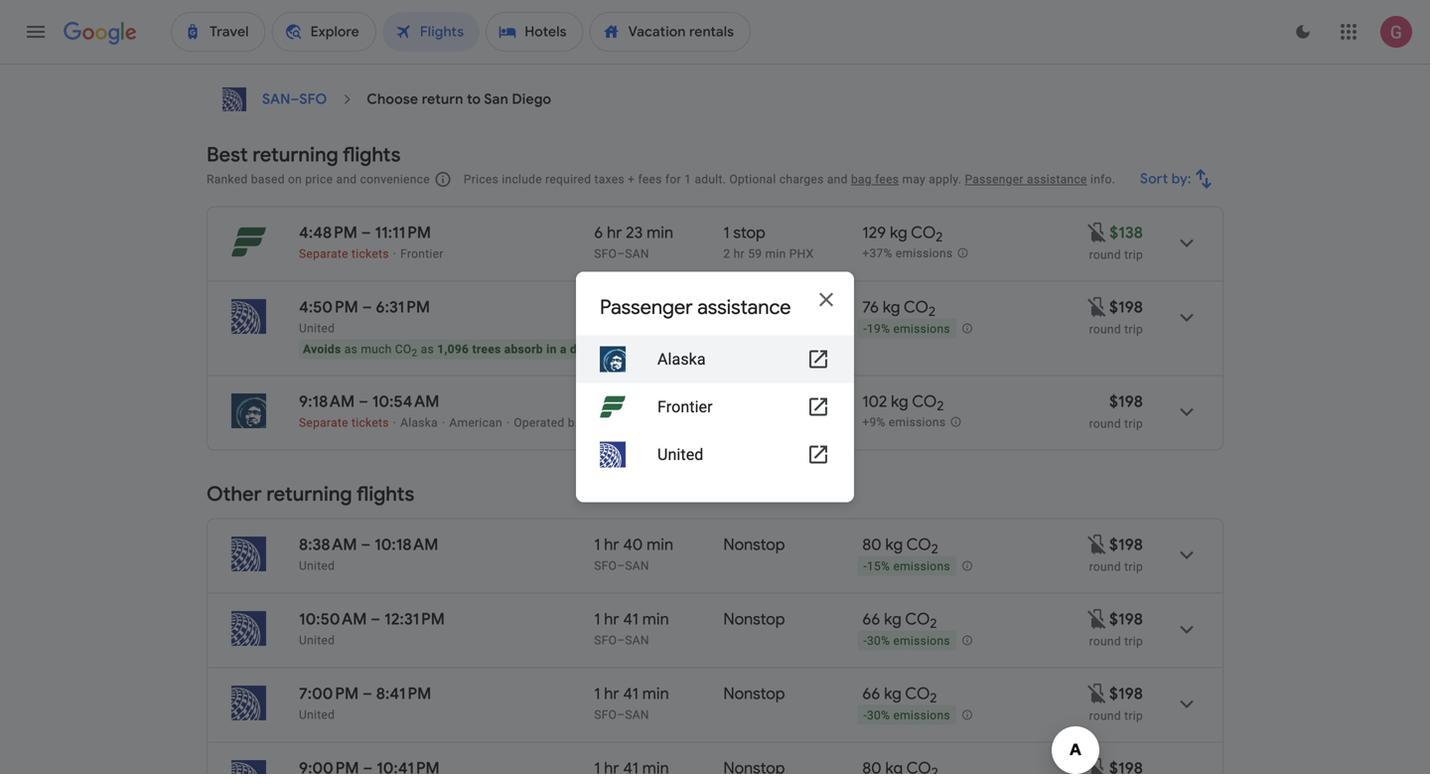 Task type: describe. For each thing, give the bounding box(es) containing it.
Departure time: 4:48 PM. text field
[[299, 223, 358, 243]]

separate tickets for 4:48 pm
[[299, 247, 389, 261]]

kg for 6:31 pm
[[883, 297, 901, 317]]

66 kg co 2 for 12:31 pm
[[863, 609, 937, 632]]

operated
[[514, 416, 565, 430]]

hr for 12:31 pm
[[604, 609, 620, 629]]

bag
[[851, 172, 872, 186]]

choose
[[367, 90, 419, 108]]

– inside '7:00 pm – 8:41 pm united'
[[363, 684, 373, 704]]

Arrival time: 10:41 PM. text field
[[377, 758, 440, 774]]

include
[[502, 172, 542, 186]]

san
[[484, 90, 509, 108]]

30% for 12:31 pm
[[867, 634, 890, 648]]

avoids as much co 2 as 1,096 trees absorb in a day
[[303, 342, 590, 359]]

round for 6:31 pm
[[1090, 322, 1122, 336]]

23
[[626, 223, 643, 243]]

nonstop flight. element for 8:41 pm
[[724, 684, 785, 707]]

– inside 1 hr 40 min sfo – san
[[617, 559, 625, 573]]

price button
[[606, 0, 686, 31]]

nonstop for 8:41 pm
[[724, 684, 785, 704]]

sort
[[1141, 170, 1169, 188]]

4:48 pm – 11:11 pm
[[299, 223, 431, 243]]

tickets for 10:54 am
[[352, 416, 389, 430]]

based
[[251, 172, 285, 186]]

tickets for 11:11 pm
[[352, 247, 389, 261]]

hr inside 1 stop 2 hr 59 min phx
[[734, 247, 745, 261]]

alaska down "arrival time: 10:54 am." text field
[[401, 416, 438, 430]]

to
[[467, 90, 481, 108]]

2 and from the left
[[828, 172, 848, 186]]

- for 12:31 pm
[[864, 634, 867, 648]]

total duration 1 hr 36 min. element
[[594, 391, 724, 415]]

+9%
[[863, 416, 886, 429]]

129 kg co 2
[[863, 223, 943, 246]]

6
[[594, 223, 603, 243]]

hr for 8:41 pm
[[604, 684, 620, 704]]

san for 12:31 pm
[[625, 633, 650, 647]]

19%
[[867, 322, 890, 336]]

9:18 am – 10:54 am
[[299, 391, 440, 412]]

nonstop for 12:31 pm
[[724, 609, 785, 629]]

flights for other returning flights
[[357, 481, 415, 507]]

skywest
[[736, 416, 784, 430]]

united for 8:41 pm
[[299, 708, 335, 722]]

separate for 4:48 pm
[[299, 247, 349, 261]]

2 for 11:11 pm
[[936, 229, 943, 246]]

price
[[305, 172, 333, 186]]

– inside 10:50 am – 12:31 pm united
[[371, 609, 381, 629]]

co for 12:31 pm
[[906, 609, 930, 629]]

min for 10:54 am
[[645, 391, 671, 412]]

learn more about ranking image
[[434, 170, 452, 188]]

united down operated by skywest airlines as alaska skywest
[[658, 445, 704, 464]]

nonstop for 6:31 pm
[[724, 297, 785, 317]]

this price for this flight doesn't include overhead bin access. if you need a carry-on bag, use the bags filter to update prices. image for 12:31 pm
[[1086, 607, 1110, 631]]

66 for 8:41 pm
[[863, 684, 881, 704]]

102 kg co 2
[[863, 391, 944, 415]]

emissions for 10:18 am
[[894, 560, 951, 574]]

4 total duration 1 hr 41 min. element from the top
[[594, 759, 724, 774]]

airlines button
[[417, 0, 513, 31]]

41 for 12:31 pm
[[623, 609, 639, 629]]

– inside 8:38 am – 10:18 am united
[[361, 535, 371, 555]]

hr for 11:11 pm
[[607, 223, 622, 243]]

4:50 pm
[[299, 297, 359, 317]]

$198 for 12:31 pm
[[1110, 609, 1144, 629]]

40
[[623, 535, 643, 555]]

all
[[244, 6, 261, 24]]

apply.
[[929, 172, 962, 186]]

Departure time: 9:00 PM. text field
[[299, 758, 359, 774]]

1 and from the left
[[336, 172, 357, 186]]

8:38 am
[[299, 535, 357, 555]]

frontier link
[[576, 383, 855, 431]]

+
[[628, 172, 635, 186]]

1 round from the top
[[1090, 248, 1122, 262]]

round trip for 8:41 pm
[[1090, 709, 1144, 723]]

adult.
[[695, 172, 727, 186]]

nonstop for 10:18 am
[[724, 535, 785, 555]]

optional
[[730, 172, 777, 186]]

0 vertical spatial this price for this flight doesn't include overhead bin access. if you need a carry-on bag, use the bags filter to update prices. image
[[1086, 220, 1110, 244]]

san for 10:18 am
[[625, 559, 650, 573]]

hr for 10:18 am
[[604, 535, 620, 555]]

min for 8:41 pm
[[643, 684, 669, 704]]

Departure time: 7:00 PM. text field
[[299, 684, 359, 704]]

80 kg co 2
[[863, 535, 939, 558]]

4:48 pm
[[299, 223, 358, 243]]

co inside 'avoids as much co 2 as 1,096 trees absorb in a day'
[[395, 342, 412, 356]]

by
[[568, 416, 581, 430]]

absorb
[[505, 342, 543, 356]]

in
[[547, 342, 557, 356]]

5 nonstop flight. element from the top
[[724, 759, 785, 774]]

prices
[[464, 172, 499, 186]]

bags
[[533, 6, 565, 24]]

1 1 hr 41 min sfo – san from the top
[[594, 297, 669, 335]]

1 round trip from the top
[[1090, 248, 1144, 262]]

united for 10:18 am
[[299, 559, 335, 573]]

sfo for 11:11 pm
[[594, 247, 617, 261]]

1 stop 2 hr 59 min phx
[[724, 223, 814, 261]]

separate for 9:18 am
[[299, 416, 349, 430]]

bag fees button
[[851, 172, 899, 186]]

2 san from the top
[[625, 321, 650, 335]]

30% for 8:41 pm
[[867, 709, 890, 723]]

1 198 us dollars text field from the top
[[1110, 391, 1144, 412]]

1 vertical spatial assistance
[[698, 295, 791, 320]]

leaves san francisco international airport at 9:00 pm on tuesday, february 20 and arrives at san diego international airport - terminal 1 at 10:41 pm on tuesday, february 20. element
[[299, 758, 440, 774]]

4 198 us dollars text field from the top
[[1110, 758, 1144, 774]]

0 vertical spatial passenger
[[965, 172, 1024, 186]]

1 vertical spatial airlines
[[634, 416, 676, 430]]

1 hr 41 min sfo – san for 12:31 pm
[[594, 609, 669, 647]]

by:
[[1172, 170, 1192, 188]]

san for 8:41 pm
[[625, 708, 650, 722]]

stops button
[[327, 0, 409, 31]]

1 41 from the top
[[623, 297, 639, 317]]

min inside 1 stop 2 hr 59 min phx
[[766, 247, 786, 261]]

- for 8:41 pm
[[864, 709, 867, 723]]

Departure time: 9:18 AM. text field
[[299, 391, 355, 412]]

avoids
[[303, 342, 341, 356]]

diego
[[512, 90, 552, 108]]

stops
[[338, 6, 376, 24]]

emissions for 12:31 pm
[[894, 634, 951, 648]]

alaska up united link at the bottom of page
[[695, 416, 733, 430]]

total duration 1 hr 40 min. element
[[594, 535, 724, 558]]

united link
[[576, 431, 855, 478]]

Arrival time: 11:11 PM. text field
[[375, 223, 431, 243]]

trees
[[472, 342, 501, 356]]

co for 6:31 pm
[[904, 297, 929, 317]]

co for 10:18 am
[[907, 535, 932, 555]]

1 for total duration 1 hr 36 min. element
[[594, 391, 601, 412]]

all filters
[[244, 6, 303, 24]]

charges
[[780, 172, 824, 186]]

choose return to san diego
[[367, 90, 552, 108]]

36
[[623, 391, 641, 412]]

2 fees from the left
[[875, 172, 899, 186]]

$138
[[1110, 223, 1144, 243]]

trip inside $198 round trip
[[1125, 417, 1144, 431]]

kg inside 129 kg co 2
[[890, 223, 908, 243]]

min for 12:31 pm
[[643, 609, 669, 629]]

this price for this flight doesn't include overhead bin access. if you need a carry-on bag, use the bags filter to update prices. image for best returning flights
[[1086, 532, 1110, 556]]

trip for 6:31 pm
[[1125, 322, 1144, 336]]

sfo for 10:54 am
[[594, 416, 617, 430]]

1 hr 41 min sfo – san for 8:41 pm
[[594, 684, 669, 722]]

other
[[207, 481, 262, 507]]

7:00 pm
[[299, 684, 359, 704]]

total duration 1 hr 41 min. element for 12:31 pm
[[594, 609, 724, 632]]

united for 6:31 pm
[[299, 321, 335, 335]]

leaves san francisco international airport at 9:18 am on tuesday, february 20 and arrives at san diego international airport - terminal 1 at 10:54 am on tuesday, february 20. element
[[299, 391, 440, 412]]

+37% emissions
[[863, 247, 953, 261]]

round trip for 10:18 am
[[1090, 560, 1144, 574]]

4:50 pm – 6:31 pm united
[[299, 297, 430, 335]]

1 trip from the top
[[1125, 248, 1144, 262]]

Departure time: 4:50 PM. text field
[[299, 297, 359, 317]]

1 fees from the left
[[638, 172, 662, 186]]

total duration 6 hr 23 min. element
[[594, 223, 724, 246]]

return
[[422, 90, 464, 108]]

co for 11:11 pm
[[911, 223, 936, 243]]

day
[[570, 342, 590, 356]]

2 inside 'avoids as much co 2 as 1,096 trees absorb in a day'
[[412, 347, 418, 359]]

– inside "4:50 pm – 6:31 pm united"
[[362, 297, 372, 317]]

round inside $198 round trip
[[1090, 417, 1122, 431]]

on
[[288, 172, 302, 186]]

this price for this flight doesn't include overhead bin access. if you need a carry-on bag, use the bags filter to update prices. image for 8:41 pm
[[1086, 681, 1110, 705]]

1 for total duration 1 hr 41 min. element related to 8:41 pm
[[594, 684, 601, 704]]

1 for 1 stop flight. element
[[724, 223, 730, 243]]

kg for 10:18 am
[[886, 535, 903, 555]]

1  image from the left
[[442, 416, 446, 430]]

nonstop flight. element for 6:31 pm
[[724, 297, 785, 320]]

Departure time: 10:50 AM. text field
[[299, 609, 367, 629]]

198 us dollars text field for 80
[[1110, 535, 1144, 555]]

7:00 pm – 8:41 pm united
[[299, 684, 432, 722]]

american
[[450, 416, 503, 430]]

6 hr 23 min sfo – san
[[594, 223, 674, 261]]

taxes
[[595, 172, 625, 186]]

airlines inside popup button
[[429, 6, 479, 24]]

avoids as much co2 as 1096 trees absorb in a day. learn more about this calculation. image
[[598, 343, 610, 355]]

59
[[748, 247, 762, 261]]



Task type: locate. For each thing, give the bounding box(es) containing it.
2
[[936, 229, 943, 246], [724, 247, 731, 261], [929, 303, 936, 320], [412, 347, 418, 359], [937, 398, 944, 415], [932, 541, 939, 558], [930, 615, 937, 632], [930, 690, 937, 707]]

as left 1,096
[[421, 342, 434, 356]]

4 round trip from the top
[[1090, 634, 1144, 648]]

1 horizontal spatial  image
[[507, 416, 510, 430]]

1 vertical spatial separate
[[299, 416, 349, 430]]

4 san from the top
[[625, 633, 650, 647]]

2 for 10:18 am
[[932, 541, 939, 558]]

3 this price for this flight doesn't include overhead bin access. if you need a carry-on bag, use the bags filter to update prices. image from the top
[[1086, 756, 1110, 774]]

round for 12:31 pm
[[1090, 634, 1122, 648]]

ranked
[[207, 172, 248, 186]]

4 sfo from the top
[[594, 559, 617, 573]]

0 vertical spatial tickets
[[352, 247, 389, 261]]

hr for 10:54 am
[[604, 391, 620, 412]]

1 66 from the top
[[863, 609, 881, 629]]

1 vertical spatial separate tickets
[[299, 416, 389, 430]]

– inside 6 hr 23 min sfo – san
[[617, 247, 625, 261]]

0 horizontal spatial airlines
[[429, 6, 479, 24]]

3 1 hr 41 min sfo – san from the top
[[594, 684, 669, 722]]

united
[[299, 321, 335, 335], [658, 445, 704, 464], [299, 559, 335, 573], [299, 633, 335, 647], [299, 708, 335, 722]]

80
[[863, 535, 882, 555]]

198 us dollars text field for 66
[[1110, 684, 1144, 704]]

11:11 pm
[[375, 223, 431, 243]]

min inside 1 hr 36 min sfo
[[645, 391, 671, 412]]

 image down "arrival time: 10:54 am." text field
[[393, 416, 397, 430]]

2 198 us dollars text field from the top
[[1110, 609, 1144, 629]]

0 vertical spatial 198 us dollars text field
[[1110, 391, 1144, 412]]

kg for 12:31 pm
[[885, 609, 902, 629]]

0 vertical spatial this price for this flight doesn't include overhead bin access. if you need a carry-on bag, use the bags filter to update prices. image
[[1086, 295, 1110, 319]]

convenience
[[360, 172, 430, 186]]

0 vertical spatial 30%
[[867, 634, 890, 648]]

sfo inside 6 hr 23 min sfo – san
[[594, 247, 617, 261]]

1 vertical spatial flights
[[357, 481, 415, 507]]

Arrival time: 10:54 AM. text field
[[372, 391, 440, 412]]

hr
[[607, 223, 622, 243], [734, 247, 745, 261], [604, 297, 620, 317], [604, 391, 620, 412], [604, 535, 620, 555], [604, 609, 620, 629], [604, 684, 620, 704]]

trip for 8:41 pm
[[1125, 709, 1144, 723]]

tickets
[[352, 247, 389, 261], [352, 416, 389, 430]]

1 for the total duration 1 hr 40 min. element
[[594, 535, 601, 555]]

6 sfo from the top
[[594, 708, 617, 722]]

66 kg co 2 for 8:41 pm
[[863, 684, 937, 707]]

4 nonstop flight. element from the top
[[724, 684, 785, 707]]

for
[[666, 172, 682, 186]]

sfo
[[594, 247, 617, 261], [594, 321, 617, 335], [594, 416, 617, 430], [594, 559, 617, 573], [594, 633, 617, 647], [594, 708, 617, 722]]

filters
[[264, 6, 303, 24]]

frontier down 11:11 pm
[[401, 247, 444, 261]]

2 for 12:31 pm
[[930, 615, 937, 632]]

2 total duration 1 hr 41 min. element from the top
[[594, 609, 724, 632]]

hr inside 1 hr 40 min sfo – san
[[604, 535, 620, 555]]

1 vertical spatial this price for this flight doesn't include overhead bin access. if you need a carry-on bag, use the bags filter to update prices. image
[[1086, 532, 1110, 556]]

1 horizontal spatial and
[[828, 172, 848, 186]]

san
[[625, 247, 650, 261], [625, 321, 650, 335], [625, 559, 650, 573], [625, 633, 650, 647], [625, 708, 650, 722]]

198 US dollars text field
[[1110, 391, 1144, 412], [1110, 609, 1144, 629]]

0 horizontal spatial as
[[345, 342, 358, 356]]

None search field
[[207, 0, 1224, 64]]

as left much in the top of the page
[[345, 342, 358, 356]]

5 round trip from the top
[[1090, 709, 1144, 723]]

198 us dollars text field for 76
[[1110, 297, 1144, 317]]

1 inside 1 stop 2 hr 59 min phx
[[724, 223, 730, 243]]

2 inside 76 kg co 2
[[929, 303, 936, 320]]

trip for 12:31 pm
[[1125, 634, 1144, 648]]

this price for this flight doesn't include overhead bin access. if you need a carry-on bag, use the bags filter to update prices. image for ranked based on price and convenience
[[1086, 295, 1110, 319]]

3 - from the top
[[864, 634, 867, 648]]

4 $198 from the top
[[1110, 609, 1144, 629]]

separate down 9:18 am text field at the left of the page
[[299, 416, 349, 430]]

6:31 pm
[[376, 297, 430, 317]]

1 stop flight. element
[[724, 223, 766, 246]]

separate tickets down 9:18 am text field at the left of the page
[[299, 416, 389, 430]]

sfo for 12:31 pm
[[594, 633, 617, 647]]

+37%
[[863, 247, 893, 261]]

5 san from the top
[[625, 708, 650, 722]]

and left "bag"
[[828, 172, 848, 186]]

nonstop flight. element for 10:18 am
[[724, 535, 785, 558]]

1 horizontal spatial passenger
[[965, 172, 1024, 186]]

and right price
[[336, 172, 357, 186]]

1 vertical spatial 66 kg co 2
[[863, 684, 937, 707]]

best returning flights
[[207, 142, 401, 167]]

1 inside 1 hr 40 min sfo – san
[[594, 535, 601, 555]]

3 round trip from the top
[[1090, 560, 1144, 574]]

1 198 us dollars text field from the top
[[1110, 297, 1144, 317]]

kg for 8:41 pm
[[885, 684, 902, 704]]

none search field containing all filters
[[207, 0, 1224, 64]]

0 vertical spatial assistance
[[1027, 172, 1088, 186]]

9:18 am
[[299, 391, 355, 412]]

1 tickets from the top
[[352, 247, 389, 261]]

3 san from the top
[[625, 559, 650, 573]]

6 trip from the top
[[1125, 709, 1144, 723]]

leaves san francisco international airport at 4:50 pm on tuesday, february 20 and arrives at san diego international airport - terminal 1 at 6:31 pm on tuesday, february 20. element
[[299, 297, 430, 317]]

kg
[[890, 223, 908, 243], [883, 297, 901, 317], [891, 391, 909, 412], [886, 535, 903, 555], [885, 609, 902, 629], [885, 684, 902, 704]]

0 horizontal spatial  image
[[442, 416, 446, 430]]

1 separate from the top
[[299, 247, 349, 261]]

-30% emissions for 12:31 pm
[[864, 634, 951, 648]]

8:41 pm
[[376, 684, 432, 704]]

2  image from the left
[[507, 416, 510, 430]]

1 vertical spatial 198 us dollars text field
[[1110, 609, 1144, 629]]

 image
[[442, 416, 446, 430], [507, 416, 510, 430]]

1 66 kg co 2 from the top
[[863, 609, 937, 632]]

co inside '102 kg co 2'
[[912, 391, 937, 412]]

1 sfo from the top
[[594, 247, 617, 261]]

price
[[618, 6, 652, 24]]

2 round trip from the top
[[1090, 322, 1144, 336]]

passenger
[[965, 172, 1024, 186], [600, 295, 693, 320]]

2 30% from the top
[[867, 709, 890, 723]]

2 tickets from the top
[[352, 416, 389, 430]]

united inside '7:00 pm – 8:41 pm united'
[[299, 708, 335, 722]]

3 198 us dollars text field from the top
[[1110, 684, 1144, 704]]

leaves san francisco international airport at 7:00 pm on tuesday, february 20 and arrives at san diego international airport - terminal 1 at 8:41 pm on tuesday, february 20. element
[[299, 684, 432, 704]]

san inside 1 hr 40 min sfo – san
[[625, 559, 650, 573]]

0 vertical spatial 1 hr 41 min sfo – san
[[594, 297, 669, 335]]

3 nonstop from the top
[[724, 609, 785, 629]]

nonstop flight. element
[[724, 297, 785, 320], [724, 535, 785, 558], [724, 609, 785, 632], [724, 684, 785, 707], [724, 759, 785, 774]]

airlines
[[429, 6, 479, 24], [634, 416, 676, 430]]

a
[[560, 342, 567, 356]]

 image
[[393, 247, 397, 261], [393, 416, 397, 430]]

phx
[[790, 247, 814, 261]]

1 vertical spatial 66
[[863, 684, 881, 704]]

total duration 1 hr 41 min. element for 8:41 pm
[[594, 684, 724, 707]]

10:50 am – 12:31 pm united
[[299, 609, 445, 647]]

0 vertical spatial frontier
[[401, 247, 444, 261]]

1 horizontal spatial frontier
[[658, 397, 713, 416]]

united down 7:00 pm
[[299, 708, 335, 722]]

2 horizontal spatial as
[[679, 416, 692, 430]]

+9% emissions
[[863, 416, 946, 429]]

2 198 us dollars text field from the top
[[1110, 535, 1144, 555]]

-30% emissions for 8:41 pm
[[864, 709, 951, 723]]

10:18 am
[[375, 535, 439, 555]]

1 horizontal spatial assistance
[[1027, 172, 1088, 186]]

2 this price for this flight doesn't include overhead bin access. if you need a carry-on bag, use the bags filter to update prices. image from the top
[[1086, 532, 1110, 556]]

fees right + on the left top of page
[[638, 172, 662, 186]]

returning
[[253, 142, 339, 167], [267, 481, 352, 507]]

separate down 4:48 pm at the top of the page
[[299, 247, 349, 261]]

0 vertical spatial 66 kg co 2
[[863, 609, 937, 632]]

$198
[[1110, 297, 1144, 317], [1110, 391, 1144, 412], [1110, 535, 1144, 555], [1110, 609, 1144, 629], [1110, 684, 1144, 704]]

total duration 1 hr 41 min. element for 6:31 pm
[[594, 297, 724, 320]]

passenger up the avoids as much co2 as 1096 trees absorb in a day. learn more about this calculation. icon
[[600, 295, 693, 320]]

2 inside '102 kg co 2'
[[937, 398, 944, 415]]

$198 for 8:41 pm
[[1110, 684, 1144, 704]]

leaves san francisco international airport at 10:50 am on tuesday, february 20 and arrives at san diego international airport - terminal 1 at 12:31 pm on tuesday, february 20. element
[[299, 609, 445, 629]]

fees right "bag"
[[875, 172, 899, 186]]

2 vertical spatial 1 hr 41 min sfo – san
[[594, 684, 669, 722]]

united up avoids
[[299, 321, 335, 335]]

0 vertical spatial separate
[[299, 247, 349, 261]]

$198 for 6:31 pm
[[1110, 297, 1144, 317]]

much
[[361, 342, 392, 356]]

returning up on
[[253, 142, 339, 167]]

3 $198 from the top
[[1110, 535, 1144, 555]]

2 - from the top
[[864, 560, 867, 574]]

1  image from the top
[[393, 247, 397, 261]]

kg inside 76 kg co 2
[[883, 297, 901, 317]]

5 sfo from the top
[[594, 633, 617, 647]]

assistance left the sort
[[1027, 172, 1088, 186]]

sfo for 8:41 pm
[[594, 708, 617, 722]]

5 $198 from the top
[[1110, 684, 1144, 704]]

hr inside 1 hr 36 min sfo
[[604, 391, 620, 412]]

1 vertical spatial 1 hr 41 min sfo – san
[[594, 609, 669, 647]]

0 vertical spatial -30% emissions
[[864, 634, 951, 648]]

trip for 10:18 am
[[1125, 560, 1144, 574]]

0 horizontal spatial fees
[[638, 172, 662, 186]]

3 total duration 1 hr 41 min. element from the top
[[594, 684, 724, 707]]

-
[[864, 322, 867, 336], [864, 560, 867, 574], [864, 634, 867, 648], [864, 709, 867, 723]]

0 vertical spatial airlines
[[429, 6, 479, 24]]

0 vertical spatial 66
[[863, 609, 881, 629]]

assistance down 59
[[698, 295, 791, 320]]

138 US dollars text field
[[1110, 223, 1144, 243]]

sfo inside 1 hr 36 min sfo
[[594, 416, 617, 430]]

2 sfo from the top
[[594, 321, 617, 335]]

1 30% from the top
[[867, 634, 890, 648]]

3 round from the top
[[1090, 417, 1122, 431]]

1 horizontal spatial airlines
[[634, 416, 676, 430]]

flights for best returning flights
[[343, 142, 401, 167]]

emissions for 6:31 pm
[[894, 322, 951, 336]]

close dialog image
[[815, 288, 839, 312]]

Arrival time: 12:31 PM. text field
[[385, 609, 445, 629]]

 image for 10:54 am
[[393, 416, 397, 430]]

returning up 8:38 am
[[267, 481, 352, 507]]

 image for 11:11 pm
[[393, 247, 397, 261]]

this price for this flight doesn't include overhead bin access. if you need a carry-on bag, use the bags filter to update prices. image
[[1086, 220, 1110, 244], [1086, 607, 1110, 631], [1086, 681, 1110, 705]]

separate tickets down 4:48 pm at the top of the page
[[299, 247, 389, 261]]

3 sfo from the top
[[594, 416, 617, 430]]

best
[[207, 142, 248, 167]]

nonstop flight. element for 12:31 pm
[[724, 609, 785, 632]]

$198 for 10:18 am
[[1110, 535, 1144, 555]]

2 vertical spatial 41
[[623, 684, 639, 704]]

total duration 1 hr 41 min. element
[[594, 297, 724, 320], [594, 609, 724, 632], [594, 684, 724, 707], [594, 759, 724, 774]]

76 kg co 2
[[863, 297, 936, 320]]

Departure time: 8:38 AM. text field
[[299, 535, 357, 555]]

alaska link
[[576, 335, 855, 383]]

$198 inside $198 round trip
[[1110, 391, 1144, 412]]

co inside 76 kg co 2
[[904, 297, 929, 317]]

round for 8:41 pm
[[1090, 709, 1122, 723]]

operated by skywest airlines as alaska skywest
[[514, 416, 784, 430]]

required
[[546, 172, 591, 186]]

0 vertical spatial separate tickets
[[299, 247, 389, 261]]

skywest
[[584, 416, 630, 430]]

1 vertical spatial 41
[[623, 609, 639, 629]]

co inside 80 kg co 2
[[907, 535, 932, 555]]

returning for best
[[253, 142, 339, 167]]

airlines down total duration 1 hr 36 min. element
[[634, 416, 676, 430]]

0 vertical spatial 41
[[623, 297, 639, 317]]

sfo for 10:18 am
[[594, 559, 617, 573]]

1 vertical spatial -30% emissions
[[864, 709, 951, 723]]

emissions
[[896, 247, 953, 261], [894, 322, 951, 336], [889, 416, 946, 429], [894, 560, 951, 574], [894, 634, 951, 648], [894, 709, 951, 723]]

leaves san francisco international airport at 8:38 am on tuesday, february 20 and arrives at san diego international airport - terminal 1 at 10:18 am on tuesday, february 20. element
[[299, 535, 439, 555]]

as
[[345, 342, 358, 356], [421, 342, 434, 356], [679, 416, 692, 430]]

tickets down 4:48 pm – 11:11 pm
[[352, 247, 389, 261]]

frontier
[[401, 247, 444, 261], [658, 397, 713, 416]]

- for 10:18 am
[[864, 560, 867, 574]]

4 round from the top
[[1090, 560, 1122, 574]]

6 round from the top
[[1090, 709, 1122, 723]]

min for 10:18 am
[[647, 535, 674, 555]]

2 41 from the top
[[623, 609, 639, 629]]

1 san from the top
[[625, 247, 650, 261]]

emissions for 8:41 pm
[[894, 709, 951, 723]]

1 vertical spatial tickets
[[352, 416, 389, 430]]

united inside "4:50 pm – 6:31 pm united"
[[299, 321, 335, 335]]

1 hr 40 min sfo – san
[[594, 535, 674, 573]]

this price for this flight doesn't include overhead bin access. if you need a carry-on bag, use the bags filter to update prices. image
[[1086, 295, 1110, 319], [1086, 532, 1110, 556], [1086, 756, 1110, 774]]

layover (1 of 1) is a 2 hr 59 min layover at phoenix sky harbor international airport in phoenix. element
[[724, 246, 853, 262]]

united inside 8:38 am – 10:18 am united
[[299, 559, 335, 573]]

15%
[[867, 560, 890, 574]]

0 horizontal spatial frontier
[[401, 247, 444, 261]]

alaska up total duration 1 hr 36 min. element
[[658, 350, 706, 369]]

min for 11:11 pm
[[647, 223, 674, 243]]

4 trip from the top
[[1125, 560, 1144, 574]]

2 separate from the top
[[299, 416, 349, 430]]

united down 10:50 am
[[299, 633, 335, 647]]

 image left american
[[442, 416, 446, 430]]

co for 8:41 pm
[[906, 684, 930, 704]]

5 round from the top
[[1090, 634, 1122, 648]]

1 vertical spatial  image
[[393, 416, 397, 430]]

2 inside 80 kg co 2
[[932, 541, 939, 558]]

–
[[361, 223, 371, 243], [617, 247, 625, 261], [362, 297, 372, 317], [617, 321, 625, 335], [359, 391, 369, 412], [361, 535, 371, 555], [617, 559, 625, 573], [371, 609, 381, 629], [617, 633, 625, 647], [363, 684, 373, 704], [617, 708, 625, 722]]

 image down 11:11 pm
[[393, 247, 397, 261]]

$198 round trip
[[1090, 391, 1144, 431]]

2 for 10:54 am
[[937, 398, 944, 415]]

2 66 kg co 2 from the top
[[863, 684, 937, 707]]

4 nonstop from the top
[[724, 684, 785, 704]]

4 - from the top
[[864, 709, 867, 723]]

separate tickets for 9:18 am
[[299, 416, 389, 430]]

1 inside 1 hr 36 min sfo
[[594, 391, 601, 412]]

66 for 12:31 pm
[[863, 609, 881, 629]]

and
[[336, 172, 357, 186], [828, 172, 848, 186]]

2 vertical spatial this price for this flight doesn't include overhead bin access. if you need a carry-on bag, use the bags filter to update prices. image
[[1086, 756, 1110, 774]]

0 horizontal spatial assistance
[[698, 295, 791, 320]]

round for 10:18 am
[[1090, 560, 1122, 574]]

1 vertical spatial this price for this flight doesn't include overhead bin access. if you need a carry-on bag, use the bags filter to update prices. image
[[1086, 607, 1110, 631]]

10:54 am
[[372, 391, 440, 412]]

1 $198 from the top
[[1110, 297, 1144, 317]]

other returning flights
[[207, 481, 415, 507]]

united for 12:31 pm
[[299, 633, 335, 647]]

1 total duration 1 hr 41 min. element from the top
[[594, 297, 724, 320]]

round
[[1090, 248, 1122, 262], [1090, 322, 1122, 336], [1090, 417, 1122, 431], [1090, 560, 1122, 574], [1090, 634, 1122, 648], [1090, 709, 1122, 723]]

2 1 hr 41 min sfo – san from the top
[[594, 609, 669, 647]]

times button
[[694, 0, 779, 31]]

3 trip from the top
[[1125, 417, 1144, 431]]

-15% emissions
[[864, 560, 951, 574]]

united inside 10:50 am – 12:31 pm united
[[299, 633, 335, 647]]

Arrival time: 6:31 PM. text field
[[376, 297, 430, 317]]

1 - from the top
[[864, 322, 867, 336]]

198 US dollars text field
[[1110, 297, 1144, 317], [1110, 535, 1144, 555], [1110, 684, 1144, 704], [1110, 758, 1144, 774]]

tickets down 9:18 am – 10:54 am
[[352, 416, 389, 430]]

0 vertical spatial flights
[[343, 142, 401, 167]]

times
[[706, 6, 745, 24]]

sort by: button
[[1133, 161, 1224, 197]]

3 nonstop flight. element from the top
[[724, 609, 785, 632]]

2 $198 from the top
[[1110, 391, 1144, 412]]

2 inside 1 stop 2 hr 59 min phx
[[724, 247, 731, 261]]

5 trip from the top
[[1125, 634, 1144, 648]]

1 for total duration 1 hr 41 min. element related to 12:31 pm
[[594, 609, 601, 629]]

2 vertical spatial this price for this flight doesn't include overhead bin access. if you need a carry-on bag, use the bags filter to update prices. image
[[1086, 681, 1110, 705]]

returning for other
[[267, 481, 352, 507]]

2 for 6:31 pm
[[929, 303, 936, 320]]

flights
[[343, 142, 401, 167], [357, 481, 415, 507]]

41 for 8:41 pm
[[623, 684, 639, 704]]

2 separate tickets from the top
[[299, 416, 389, 430]]

12:31 pm
[[385, 609, 445, 629]]

1 vertical spatial passenger
[[600, 295, 693, 320]]

1 vertical spatial returning
[[267, 481, 352, 507]]

san inside 6 hr 23 min sfo – san
[[625, 247, 650, 261]]

0 vertical spatial returning
[[253, 142, 339, 167]]

passenger assistance
[[600, 295, 791, 320]]

round trip for 6:31 pm
[[1090, 322, 1144, 336]]

0 horizontal spatial passenger
[[600, 295, 693, 320]]

1
[[685, 172, 692, 186], [724, 223, 730, 243], [594, 297, 601, 317], [594, 391, 601, 412], [594, 535, 601, 555], [594, 609, 601, 629], [594, 684, 601, 704]]

kg inside 80 kg co 2
[[886, 535, 903, 555]]

-19% emissions
[[864, 322, 951, 336]]

1 horizontal spatial fees
[[875, 172, 899, 186]]

0 horizontal spatial and
[[336, 172, 357, 186]]

66 kg co 2
[[863, 609, 937, 632], [863, 684, 937, 707]]

102
[[863, 391, 888, 412]]

1 hr 36 min sfo
[[594, 391, 671, 430]]

2 nonstop flight. element from the top
[[724, 535, 785, 558]]

1 vertical spatial 30%
[[867, 709, 890, 723]]

1 vertical spatial frontier
[[658, 397, 713, 416]]

co
[[911, 223, 936, 243], [904, 297, 929, 317], [395, 342, 412, 356], [912, 391, 937, 412], [907, 535, 932, 555], [906, 609, 930, 629], [906, 684, 930, 704]]

main content containing best returning flights
[[207, 79, 1224, 774]]

2 inside 129 kg co 2
[[936, 229, 943, 246]]

2 trip from the top
[[1125, 322, 1144, 336]]

Arrival time: 10:18 AM. text field
[[375, 535, 439, 555]]

- for 6:31 pm
[[864, 322, 867, 336]]

1 separate tickets from the top
[[299, 247, 389, 261]]

2  image from the top
[[393, 416, 397, 430]]

66
[[863, 609, 881, 629], [863, 684, 881, 704]]

passenger right apply.
[[965, 172, 1024, 186]]

round trip for 12:31 pm
[[1090, 634, 1144, 648]]

may
[[903, 172, 926, 186]]

1 horizontal spatial as
[[421, 342, 434, 356]]

2 -30% emissions from the top
[[864, 709, 951, 723]]

frontier right 36
[[658, 397, 713, 416]]

3 41 from the top
[[623, 684, 639, 704]]

ranked based on price and convenience
[[207, 172, 430, 186]]

2 round from the top
[[1090, 322, 1122, 336]]

1 this price for this flight doesn't include overhead bin access. if you need a carry-on bag, use the bags filter to update prices. image from the top
[[1086, 295, 1110, 319]]

Arrival time: 8:41 PM. text field
[[376, 684, 432, 704]]

129
[[863, 223, 887, 243]]

2 66 from the top
[[863, 684, 881, 704]]

2 for 8:41 pm
[[930, 690, 937, 707]]

main content
[[207, 79, 1224, 774]]

co inside 129 kg co 2
[[911, 223, 936, 243]]

stop
[[734, 223, 766, 243]]

as down total duration 1 hr 36 min. element
[[679, 416, 692, 430]]

airlines up choose return to san diego at the left top
[[429, 6, 479, 24]]

all filters button
[[207, 0, 319, 31]]

co for 10:54 am
[[912, 391, 937, 412]]

1 hr 41 min sfo – san
[[594, 297, 669, 335], [594, 609, 669, 647], [594, 684, 669, 722]]

2 nonstop from the top
[[724, 535, 785, 555]]

1 nonstop from the top
[[724, 297, 785, 317]]

1 nonstop flight. element from the top
[[724, 297, 785, 320]]

hr inside 6 hr 23 min sfo – san
[[607, 223, 622, 243]]

min inside 6 hr 23 min sfo – san
[[647, 223, 674, 243]]

min
[[647, 223, 674, 243], [766, 247, 786, 261], [643, 297, 669, 317], [645, 391, 671, 412], [647, 535, 674, 555], [643, 609, 669, 629], [643, 684, 669, 704]]

 image left operated
[[507, 416, 510, 430]]

0 vertical spatial  image
[[393, 247, 397, 261]]

8:38 am – 10:18 am united
[[299, 535, 439, 573]]

1 -30% emissions from the top
[[864, 634, 951, 648]]

leaves san francisco international airport at 4:48 pm on tuesday, february 20 and arrives at san diego international airport - terminal 1 at 11:11 pm on tuesday, february 20. element
[[299, 223, 431, 243]]

flights up 'leaves san francisco international airport at 8:38 am on tuesday, february 20 and arrives at san diego international airport - terminal 1 at 10:18 am on tuesday, february 20.' element
[[357, 481, 415, 507]]

sfo inside 1 hr 40 min sfo – san
[[594, 559, 617, 573]]

san for 11:11 pm
[[625, 247, 650, 261]]

kg inside '102 kg co 2'
[[891, 391, 909, 412]]

flights up convenience
[[343, 142, 401, 167]]

-30% emissions
[[864, 634, 951, 648], [864, 709, 951, 723]]

united down 8:38 am
[[299, 559, 335, 573]]

min inside 1 hr 40 min sfo – san
[[647, 535, 674, 555]]



Task type: vqa. For each thing, say whether or not it's contained in the screenshot.


